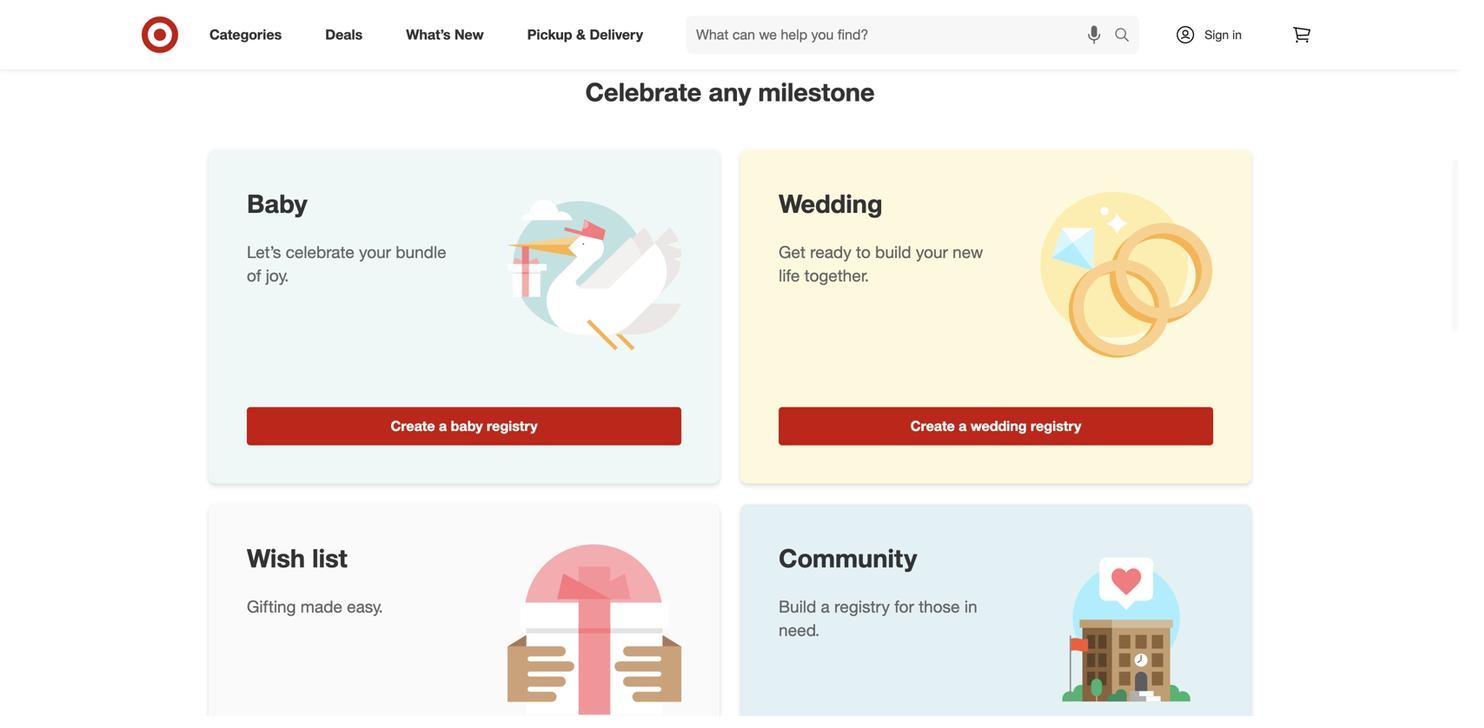 Task type: describe. For each thing, give the bounding box(es) containing it.
let's celebrate your bundle of joy.
[[247, 242, 446, 286]]

together.
[[805, 266, 869, 286]]

build
[[779, 597, 817, 617]]

for
[[895, 597, 914, 617]]

what's new
[[406, 26, 484, 43]]

sign in link
[[1161, 16, 1269, 54]]

create a baby registry button
[[247, 407, 682, 445]]

your inside get ready to build your new life together.
[[916, 242, 948, 262]]

to
[[856, 242, 871, 262]]

milestone
[[758, 77, 875, 107]]

wish
[[247, 543, 305, 574]]

made
[[301, 597, 342, 617]]

community
[[779, 543, 917, 574]]

bundle
[[396, 242, 446, 262]]

new
[[455, 26, 484, 43]]

create a baby registry
[[391, 418, 538, 434]]

what's
[[406, 26, 451, 43]]

in inside build a registry for those in need.
[[965, 597, 978, 617]]

registry inside build a registry for those in need.
[[835, 597, 890, 617]]

build
[[876, 242, 912, 262]]

joy.
[[266, 266, 289, 286]]

wish list
[[247, 543, 348, 574]]

your inside let's celebrate your bundle of joy.
[[359, 242, 391, 262]]

let's
[[247, 242, 281, 262]]

of
[[247, 266, 261, 286]]

create for baby
[[391, 418, 435, 434]]

any
[[709, 77, 751, 107]]

create a wedding registry button
[[779, 407, 1214, 445]]

celebrate
[[585, 77, 702, 107]]

categories link
[[195, 16, 304, 54]]

create for wedding
[[911, 418, 955, 434]]

wedding
[[971, 418, 1027, 434]]

pickup
[[527, 26, 573, 43]]

deals link
[[311, 16, 384, 54]]



Task type: vqa. For each thing, say whether or not it's contained in the screenshot.
Wedding registry
yes



Task type: locate. For each thing, give the bounding box(es) containing it.
1 create from the left
[[391, 418, 435, 434]]

create inside button
[[391, 418, 435, 434]]

your left new on the right of the page
[[916, 242, 948, 262]]

a inside build a registry for those in need.
[[821, 597, 830, 617]]

registry left for
[[835, 597, 890, 617]]

1 horizontal spatial registry
[[835, 597, 890, 617]]

deals
[[325, 26, 363, 43]]

a inside button
[[439, 418, 447, 434]]

registry for wedding
[[1031, 418, 1082, 434]]

gifting made easy.
[[247, 597, 383, 617]]

your left bundle
[[359, 242, 391, 262]]

celebrate
[[286, 242, 355, 262]]

categories
[[210, 26, 282, 43]]

registry right baby
[[487, 418, 538, 434]]

those
[[919, 597, 960, 617]]

pickup & delivery
[[527, 26, 643, 43]]

sign in
[[1205, 27, 1242, 42]]

ready
[[810, 242, 852, 262]]

0 horizontal spatial a
[[439, 418, 447, 434]]

create left baby
[[391, 418, 435, 434]]

gifting
[[247, 597, 296, 617]]

search button
[[1107, 16, 1149, 57]]

0 vertical spatial in
[[1233, 27, 1242, 42]]

a left wedding
[[959, 418, 967, 434]]

baby
[[451, 418, 483, 434]]

What can we help you find? suggestions appear below search field
[[686, 16, 1119, 54]]

1 horizontal spatial a
[[821, 597, 830, 617]]

registry right wedding
[[1031, 418, 1082, 434]]

search
[[1107, 28, 1149, 45]]

1 vertical spatial in
[[965, 597, 978, 617]]

1 horizontal spatial in
[[1233, 27, 1242, 42]]

life
[[779, 266, 800, 286]]

a left baby
[[439, 418, 447, 434]]

0 horizontal spatial your
[[359, 242, 391, 262]]

list
[[312, 543, 348, 574]]

in
[[1233, 27, 1242, 42], [965, 597, 978, 617]]

create
[[391, 418, 435, 434], [911, 418, 955, 434]]

create inside button
[[911, 418, 955, 434]]

easy.
[[347, 597, 383, 617]]

in right sign
[[1233, 27, 1242, 42]]

registry for baby
[[487, 418, 538, 434]]

0 horizontal spatial registry
[[487, 418, 538, 434]]

celebrate any milestone
[[585, 77, 875, 107]]

baby
[[247, 188, 307, 219]]

1 horizontal spatial create
[[911, 418, 955, 434]]

2 your from the left
[[916, 242, 948, 262]]

a right build
[[821, 597, 830, 617]]

create left wedding
[[911, 418, 955, 434]]

wedding
[[779, 188, 883, 219]]

a for wedding
[[959, 418, 967, 434]]

pickup & delivery link
[[513, 16, 665, 54]]

1 horizontal spatial your
[[916, 242, 948, 262]]

in right those
[[965, 597, 978, 617]]

need.
[[779, 620, 820, 640]]

registry inside button
[[1031, 418, 1082, 434]]

build a registry for those in need.
[[779, 597, 978, 640]]

get ready to build your new life together.
[[779, 242, 983, 286]]

in inside "link"
[[1233, 27, 1242, 42]]

1 your from the left
[[359, 242, 391, 262]]

new
[[953, 242, 983, 262]]

a inside button
[[959, 418, 967, 434]]

create a wedding registry
[[911, 418, 1082, 434]]

2 create from the left
[[911, 418, 955, 434]]

2 horizontal spatial registry
[[1031, 418, 1082, 434]]

what's new link
[[391, 16, 506, 54]]

0 horizontal spatial in
[[965, 597, 978, 617]]

registry inside button
[[487, 418, 538, 434]]

0 horizontal spatial create
[[391, 418, 435, 434]]

get
[[779, 242, 806, 262]]

&
[[576, 26, 586, 43]]

delivery
[[590, 26, 643, 43]]

sign
[[1205, 27, 1229, 42]]

your
[[359, 242, 391, 262], [916, 242, 948, 262]]

a
[[439, 418, 447, 434], [959, 418, 967, 434], [821, 597, 830, 617]]

registry
[[487, 418, 538, 434], [1031, 418, 1082, 434], [835, 597, 890, 617]]

a for baby
[[439, 418, 447, 434]]

2 horizontal spatial a
[[959, 418, 967, 434]]



